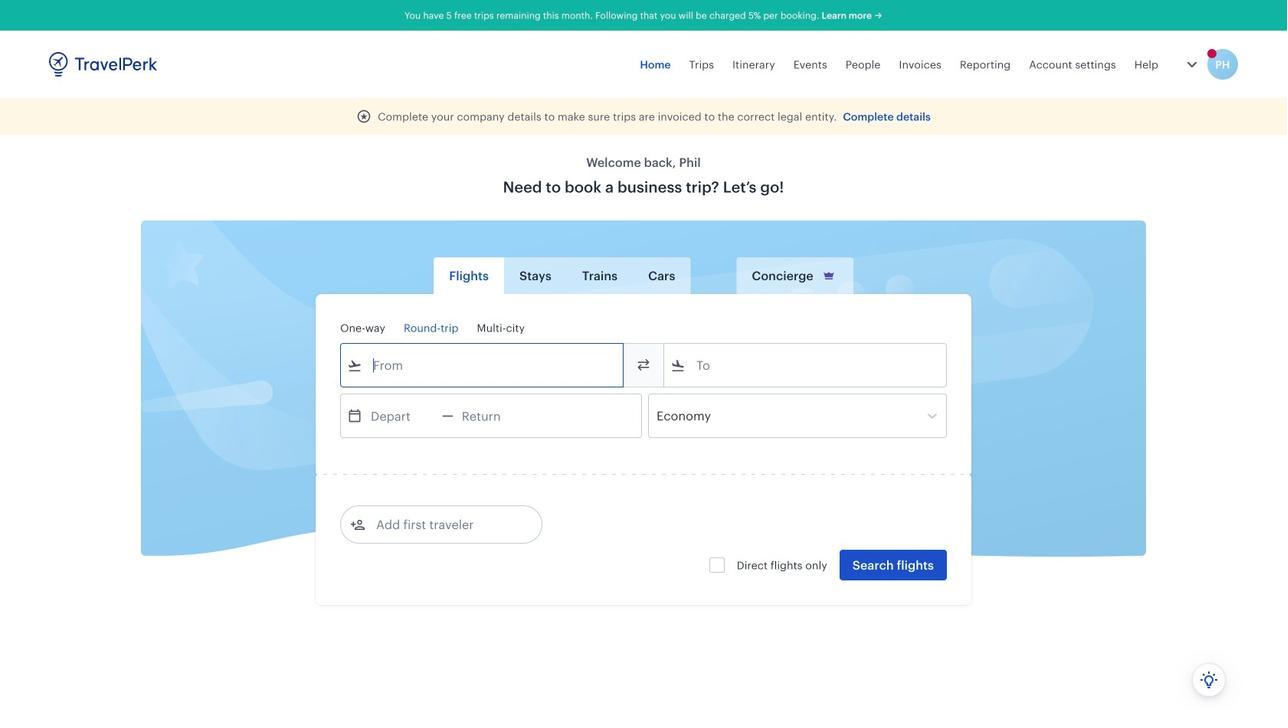 Task type: describe. For each thing, give the bounding box(es) containing it.
From search field
[[362, 353, 603, 378]]



Task type: locate. For each thing, give the bounding box(es) containing it.
Depart text field
[[362, 395, 442, 438]]

Add first traveler search field
[[366, 513, 525, 537]]

Return text field
[[453, 395, 533, 438]]

To search field
[[686, 353, 926, 378]]



